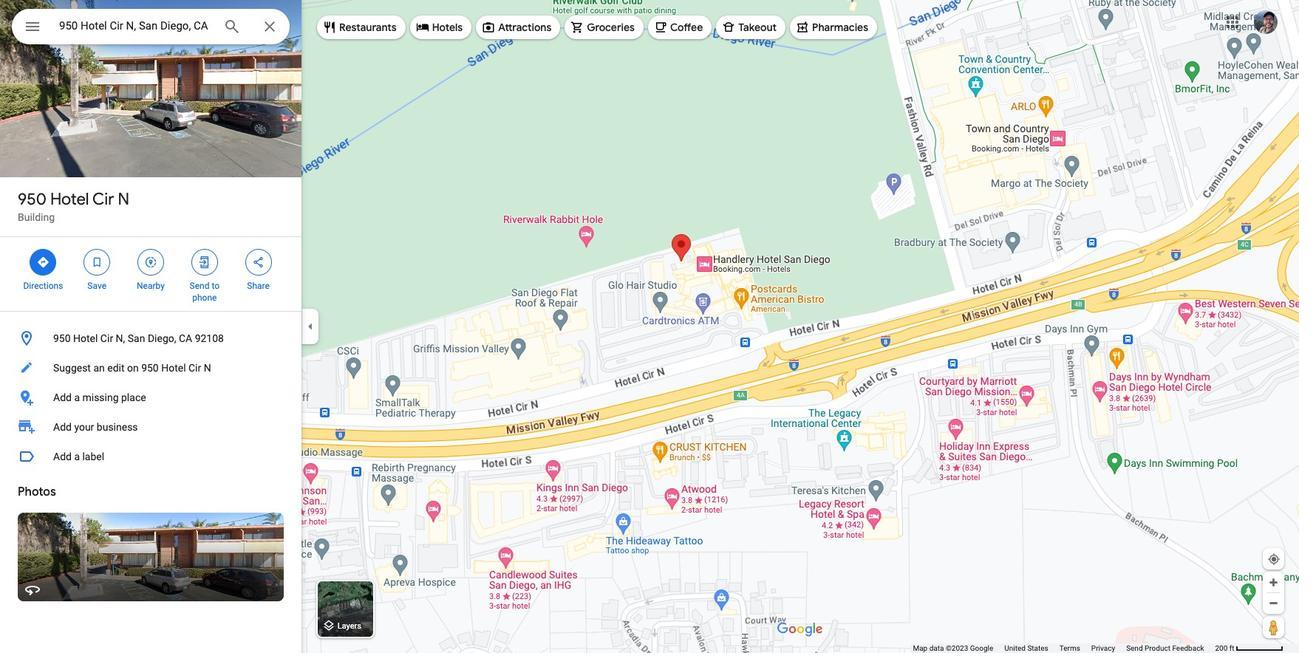 Task type: locate. For each thing, give the bounding box(es) containing it.
950 inside "button"
[[53, 333, 71, 345]]

0 horizontal spatial 950
[[18, 189, 46, 210]]

950 hotel cir n building
[[18, 189, 129, 223]]

1 vertical spatial n
[[204, 362, 211, 374]]

map data ©2023 google
[[913, 645, 994, 653]]

attractions button
[[476, 10, 561, 45]]

200
[[1216, 645, 1228, 653]]

1 vertical spatial send
[[1127, 645, 1143, 653]]


[[24, 16, 41, 37]]

add down 'suggest'
[[53, 392, 72, 404]]

pharmacies button
[[790, 10, 878, 45]]

n inside button
[[204, 362, 211, 374]]

 search field
[[12, 9, 290, 47]]

restaurants
[[339, 21, 397, 34]]

a
[[74, 392, 80, 404], [74, 451, 80, 463]]

footer
[[913, 644, 1216, 654]]

1 vertical spatial a
[[74, 451, 80, 463]]

coffee
[[671, 21, 703, 34]]

add
[[53, 392, 72, 404], [53, 421, 72, 433], [53, 451, 72, 463]]

send left product
[[1127, 645, 1143, 653]]

n,
[[116, 333, 125, 345]]

950 inside button
[[141, 362, 159, 374]]

a left 'missing'
[[74, 392, 80, 404]]

add for add a label
[[53, 451, 72, 463]]

2 a from the top
[[74, 451, 80, 463]]

a left label
[[74, 451, 80, 463]]

1 vertical spatial cir
[[100, 333, 113, 345]]

950 inside 950 hotel cir n building
[[18, 189, 46, 210]]

product
[[1145, 645, 1171, 653]]

950 up building
[[18, 189, 46, 210]]

2 vertical spatial cir
[[189, 362, 201, 374]]

2 vertical spatial hotel
[[161, 362, 186, 374]]

privacy
[[1092, 645, 1116, 653]]

united states button
[[1005, 644, 1049, 654]]

add inside add your business link
[[53, 421, 72, 433]]

to
[[212, 281, 220, 291]]

cir down ca
[[189, 362, 201, 374]]

0 vertical spatial hotel
[[50, 189, 89, 210]]

0 vertical spatial n
[[118, 189, 129, 210]]

ca
[[179, 333, 192, 345]]

None field
[[59, 17, 211, 35]]

building
[[18, 211, 55, 223]]

save
[[88, 281, 106, 291]]

hotel down diego,
[[161, 362, 186, 374]]

0 vertical spatial a
[[74, 392, 80, 404]]

add your business
[[53, 421, 138, 433]]

2 add from the top
[[53, 421, 72, 433]]

send inside "button"
[[1127, 645, 1143, 653]]

hotel up building
[[50, 189, 89, 210]]

hotel inside "button"
[[73, 333, 98, 345]]

hotel up 'suggest'
[[73, 333, 98, 345]]

an
[[93, 362, 105, 374]]

n
[[118, 189, 129, 210], [204, 362, 211, 374]]

send for send to phone
[[190, 281, 210, 291]]

950 hotel cir n main content
[[0, 0, 302, 654]]

950 hotel cir n, san diego, ca 92108 button
[[0, 324, 302, 353]]

san
[[128, 333, 145, 345]]

0 vertical spatial cir
[[93, 189, 114, 210]]

add a missing place
[[53, 392, 146, 404]]

950 up 'suggest'
[[53, 333, 71, 345]]

zoom in image
[[1269, 577, 1280, 589]]

0 vertical spatial send
[[190, 281, 210, 291]]

200 ft button
[[1216, 645, 1284, 653]]

0 horizontal spatial n
[[118, 189, 129, 210]]

hotel
[[50, 189, 89, 210], [73, 333, 98, 345], [161, 362, 186, 374]]

950 right on
[[141, 362, 159, 374]]

1 vertical spatial 950
[[53, 333, 71, 345]]

add your business link
[[0, 413, 302, 442]]

footer inside google maps element
[[913, 644, 1216, 654]]

0 horizontal spatial send
[[190, 281, 210, 291]]

united
[[1005, 645, 1026, 653]]


[[198, 254, 211, 271]]

hotel inside 950 hotel cir n building
[[50, 189, 89, 210]]

google
[[971, 645, 994, 653]]

layers
[[338, 622, 361, 632]]

add for add your business
[[53, 421, 72, 433]]

add inside add a missing place button
[[53, 392, 72, 404]]

1 vertical spatial hotel
[[73, 333, 98, 345]]

zoom out image
[[1269, 598, 1280, 609]]

actions for 950 hotel cir n region
[[0, 237, 302, 311]]

send for send product feedback
[[1127, 645, 1143, 653]]

1 horizontal spatial 950
[[53, 333, 71, 345]]

data
[[930, 645, 945, 653]]

cir inside 950 hotel cir n building
[[93, 189, 114, 210]]

0 vertical spatial add
[[53, 392, 72, 404]]

phone
[[192, 293, 217, 303]]

states
[[1028, 645, 1049, 653]]

send product feedback
[[1127, 645, 1205, 653]]

cir left n,
[[100, 333, 113, 345]]


[[37, 254, 50, 271]]

send inside send to phone
[[190, 281, 210, 291]]

1 vertical spatial add
[[53, 421, 72, 433]]

cir
[[93, 189, 114, 210], [100, 333, 113, 345], [189, 362, 201, 374]]

1 horizontal spatial send
[[1127, 645, 1143, 653]]

2 horizontal spatial 950
[[141, 362, 159, 374]]

map
[[913, 645, 928, 653]]

send
[[190, 281, 210, 291], [1127, 645, 1143, 653]]

send up phone
[[190, 281, 210, 291]]

950
[[18, 189, 46, 210], [53, 333, 71, 345], [141, 362, 159, 374]]

suggest an edit on 950 hotel cir n
[[53, 362, 211, 374]]

1 add from the top
[[53, 392, 72, 404]]

none field inside 950 hotel cir n, san diego, ca 92108 field
[[59, 17, 211, 35]]

add left label
[[53, 451, 72, 463]]

attractions
[[498, 21, 552, 34]]

92108
[[195, 333, 224, 345]]

©2023
[[946, 645, 969, 653]]

show street view coverage image
[[1264, 617, 1285, 639]]

pharmacies
[[813, 21, 869, 34]]

cir up the 
[[93, 189, 114, 210]]


[[144, 254, 157, 271]]

n inside 950 hotel cir n building
[[118, 189, 129, 210]]

1 horizontal spatial n
[[204, 362, 211, 374]]

0 vertical spatial 950
[[18, 189, 46, 210]]

takeout
[[739, 21, 777, 34]]

google maps element
[[0, 0, 1300, 654]]

hotel inside button
[[161, 362, 186, 374]]

takeout button
[[717, 10, 786, 45]]

cir inside "button"
[[100, 333, 113, 345]]

2 vertical spatial add
[[53, 451, 72, 463]]

coffee button
[[648, 10, 712, 45]]

3 add from the top
[[53, 451, 72, 463]]

collapse side panel image
[[302, 319, 319, 335]]

add left your
[[53, 421, 72, 433]]

show your location image
[[1268, 553, 1281, 566]]

add inside add a label button
[[53, 451, 72, 463]]

footer containing map data ©2023 google
[[913, 644, 1216, 654]]

a for label
[[74, 451, 80, 463]]

2 vertical spatial 950
[[141, 362, 159, 374]]

1 a from the top
[[74, 392, 80, 404]]



Task type: describe. For each thing, give the bounding box(es) containing it.
 button
[[12, 9, 53, 47]]

suggest an edit on 950 hotel cir n button
[[0, 353, 302, 383]]

suggest
[[53, 362, 91, 374]]

share
[[247, 281, 270, 291]]

google account: cj baylor  
(christian.baylor@adept.ai) image
[[1255, 10, 1278, 34]]

missing
[[82, 392, 119, 404]]

privacy button
[[1092, 644, 1116, 654]]

hotels button
[[410, 10, 472, 45]]

200 ft
[[1216, 645, 1235, 653]]

950 for n,
[[53, 333, 71, 345]]

groceries
[[587, 21, 635, 34]]

on
[[127, 362, 139, 374]]


[[252, 254, 265, 271]]

restaurants button
[[317, 10, 406, 45]]

cir for n,
[[100, 333, 113, 345]]

cir inside button
[[189, 362, 201, 374]]

terms
[[1060, 645, 1081, 653]]

950 hotel cir n, san diego, ca 92108
[[53, 333, 224, 345]]

business
[[97, 421, 138, 433]]

cir for n
[[93, 189, 114, 210]]

add a label button
[[0, 442, 302, 472]]

send product feedback button
[[1127, 644, 1205, 654]]

place
[[121, 392, 146, 404]]

edit
[[107, 362, 125, 374]]

united states
[[1005, 645, 1049, 653]]

send to phone
[[190, 281, 220, 303]]

photos
[[18, 485, 56, 500]]

add a missing place button
[[0, 383, 302, 413]]

label
[[82, 451, 104, 463]]

add for add a missing place
[[53, 392, 72, 404]]

hotel for n,
[[73, 333, 98, 345]]

ft
[[1230, 645, 1235, 653]]

directions
[[23, 281, 63, 291]]

950 for n
[[18, 189, 46, 210]]

your
[[74, 421, 94, 433]]

add a label
[[53, 451, 104, 463]]

nearby
[[137, 281, 165, 291]]

a for missing
[[74, 392, 80, 404]]


[[90, 254, 104, 271]]

hotels
[[432, 21, 463, 34]]

groceries button
[[565, 10, 644, 45]]

terms button
[[1060, 644, 1081, 654]]

950 Hotel Cir N, San Diego, CA 92108 field
[[12, 9, 290, 44]]

hotel for n
[[50, 189, 89, 210]]

diego,
[[148, 333, 176, 345]]

feedback
[[1173, 645, 1205, 653]]



Task type: vqa. For each thing, say whether or not it's contained in the screenshot.
topmost 7:15 PM button
no



